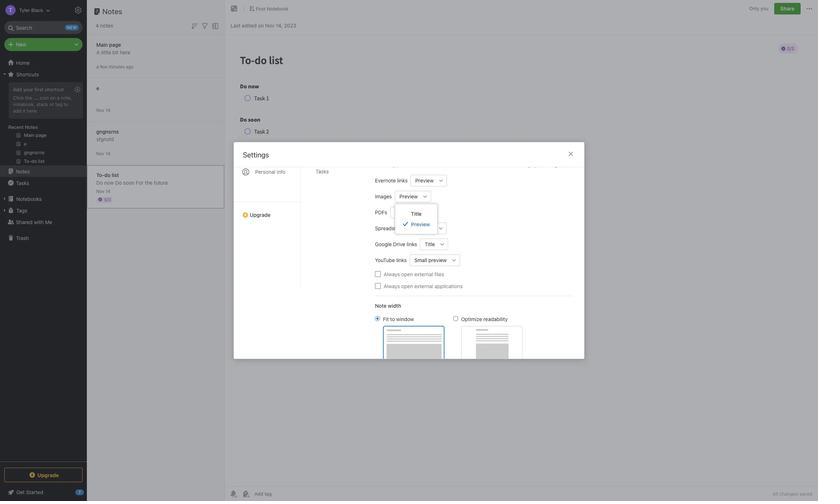 Task type: vqa. For each thing, say whether or not it's contained in the screenshot.


Task type: describe. For each thing, give the bounding box(es) containing it.
add your first shortcut
[[13, 87, 64, 92]]

title inside dropdown list menu
[[411, 211, 422, 217]]

e
[[96, 85, 99, 91]]

title inside button
[[425, 241, 435, 247]]

icon
[[40, 95, 49, 101]]

and
[[463, 162, 472, 168]]

options?
[[533, 162, 552, 168]]

preview
[[429, 257, 447, 263]]

add
[[13, 108, 21, 114]]

Fit to window radio
[[375, 316, 380, 321]]

note
[[375, 303, 387, 309]]

images
[[375, 193, 392, 200]]

gngnsrns sfgnsfd
[[96, 128, 119, 142]]

3 nov 14 from the top
[[96, 189, 110, 194]]

saved
[[800, 491, 813, 497]]

1 horizontal spatial to
[[391, 316, 395, 322]]

list
[[112, 172, 119, 178]]

do
[[104, 172, 111, 178]]

upgrade button inside tab list
[[234, 202, 301, 221]]

Choose default view option for YouTube links field
[[410, 255, 461, 266]]

for
[[435, 162, 441, 168]]

shortcuts button
[[0, 68, 87, 80]]

it
[[23, 108, 25, 114]]

a few minutes ago
[[96, 64, 134, 69]]

google drive links
[[375, 241, 418, 247]]

single
[[395, 209, 410, 216]]

fit to window
[[383, 316, 414, 322]]

single page button
[[391, 207, 424, 218]]

little
[[101, 49, 111, 55]]

changes
[[780, 491, 799, 497]]

personal
[[255, 169, 276, 175]]

nov down sfgnsfd
[[96, 151, 104, 156]]

notes link
[[0, 166, 87, 177]]

recent notes
[[8, 124, 38, 130]]

links right evernote
[[398, 178, 408, 184]]

the inside group
[[25, 95, 32, 101]]

shortcuts
[[16, 71, 39, 77]]

your for first
[[23, 87, 33, 92]]

spreadsheets
[[375, 225, 408, 232]]

soon
[[123, 180, 135, 186]]

dropdown list menu
[[396, 209, 438, 230]]

a
[[96, 49, 100, 55]]

external for applications
[[415, 283, 434, 289]]

click the ...
[[13, 95, 38, 101]]

add
[[13, 87, 22, 92]]

preview for evernote links
[[416, 178, 434, 184]]

2 do from the left
[[115, 180, 122, 186]]

fit
[[383, 316, 389, 322]]

open for always open external files
[[402, 271, 413, 277]]

notebook,
[[13, 101, 35, 107]]

shortcut
[[45, 87, 64, 92]]

choose your default views for new links and attachments.
[[375, 162, 502, 168]]

to-
[[96, 172, 104, 178]]

me
[[45, 219, 52, 225]]

4
[[96, 22, 99, 29]]

Choose default view option for Google Drive links field
[[420, 239, 449, 250]]

a inside note list element
[[96, 64, 99, 69]]

the inside 'to-do list do now do soon for the future'
[[145, 180, 153, 186]]

preview button for images
[[395, 191, 420, 202]]

expand tags image
[[2, 208, 8, 213]]

optimize
[[462, 316, 482, 322]]

tasks inside button
[[16, 180, 29, 186]]

upgrade for upgrade popup button inside the tab list
[[250, 212, 271, 218]]

here
[[120, 49, 130, 55]]

1 vertical spatial upgrade button
[[4, 468, 83, 483]]

edited
[[242, 22, 257, 28]]

preview button for evernote links
[[411, 175, 436, 186]]

14 for gngnsrns
[[106, 151, 110, 156]]

your for default
[[393, 162, 403, 168]]

tasks tab
[[310, 166, 364, 178]]

notebooks link
[[0, 193, 87, 205]]

links right 'drive'
[[407, 241, 418, 247]]

2023
[[284, 22, 297, 28]]

youtube
[[375, 257, 395, 263]]

minutes
[[109, 64, 125, 69]]

tree containing home
[[0, 57, 87, 462]]

always for always open external files
[[384, 271, 400, 277]]

a little bit here
[[96, 49, 130, 55]]

choose
[[375, 162, 392, 168]]

last edited on nov 14, 2023
[[231, 22, 297, 28]]

trash link
[[0, 232, 87, 244]]

share button
[[775, 3, 801, 14]]

close image
[[567, 150, 576, 158]]

page for main page
[[109, 41, 121, 48]]

Always open external applications checkbox
[[375, 283, 381, 289]]

open for always open external applications
[[402, 283, 413, 289]]

add a reminder image
[[229, 490, 238, 499]]

settings
[[243, 151, 269, 159]]

note width
[[375, 303, 401, 309]]

width
[[388, 303, 401, 309]]

default
[[404, 162, 420, 168]]

14 for e
[[106, 107, 110, 113]]

notes
[[100, 22, 113, 29]]

nov up 0/3
[[96, 189, 104, 194]]

first notebook button
[[247, 4, 291, 14]]

share
[[781, 5, 795, 12]]

upgrade for the bottom upgrade popup button
[[37, 472, 59, 478]]

bit
[[113, 49, 119, 55]]

only
[[750, 6, 760, 11]]

youtube links
[[375, 257, 407, 263]]

first notebook
[[256, 6, 289, 11]]

home link
[[0, 57, 87, 68]]

always open external files
[[384, 271, 445, 277]]

ago
[[126, 64, 134, 69]]

shared
[[16, 219, 33, 225]]

my
[[525, 162, 532, 168]]

note list element
[[87, 0, 225, 501]]

a inside "icon on a note, notebook, stack or tag to add it here."
[[57, 95, 60, 101]]

shared with me link
[[0, 216, 87, 228]]

info
[[277, 169, 286, 175]]

all changes saved
[[774, 491, 813, 497]]

Always open external files checkbox
[[375, 271, 381, 277]]

notebook
[[267, 6, 289, 11]]



Task type: locate. For each thing, give the bounding box(es) containing it.
0 horizontal spatial the
[[25, 95, 32, 101]]

page inside note list element
[[109, 41, 121, 48]]

nov
[[265, 22, 275, 28], [96, 107, 104, 113], [96, 151, 104, 156], [96, 189, 104, 194]]

always
[[384, 271, 400, 277], [384, 283, 400, 289]]

tasks inside tab
[[316, 168, 329, 175]]

14,
[[276, 22, 283, 28]]

0 vertical spatial to
[[64, 101, 68, 107]]

preview for images
[[400, 193, 418, 200]]

2 vertical spatial nov 14
[[96, 189, 110, 194]]

you
[[761, 6, 769, 11]]

0 vertical spatial open
[[402, 271, 413, 277]]

tab list containing personal info
[[234, 97, 301, 288]]

preview button down views
[[411, 175, 436, 186]]

links down 'drive'
[[397, 257, 407, 263]]

what are my options?
[[503, 162, 552, 168]]

applications
[[435, 283, 463, 289]]

1 always from the top
[[384, 271, 400, 277]]

nov left 14, on the left top of page
[[265, 22, 275, 28]]

first
[[35, 87, 44, 92]]

few
[[100, 64, 107, 69]]

your up click the ...
[[23, 87, 33, 92]]

nov 14 up gngnsrns
[[96, 107, 110, 113]]

0 vertical spatial upgrade button
[[234, 202, 301, 221]]

notes up tasks button
[[16, 168, 30, 174]]

1 vertical spatial tasks
[[16, 180, 29, 186]]

preview
[[416, 178, 434, 184], [400, 193, 418, 200], [411, 221, 430, 227]]

upgrade button
[[234, 202, 301, 221], [4, 468, 83, 483]]

1 vertical spatial open
[[402, 283, 413, 289]]

2 vertical spatial preview
[[411, 221, 430, 227]]

nov 14
[[96, 107, 110, 113], [96, 151, 110, 156], [96, 189, 110, 194]]

window
[[397, 316, 414, 322]]

0 vertical spatial upgrade
[[250, 212, 271, 218]]

14 up gngnsrns
[[106, 107, 110, 113]]

tag
[[55, 101, 62, 107]]

1 external from the top
[[415, 271, 434, 277]]

1 horizontal spatial page
[[411, 209, 423, 216]]

preview button
[[411, 175, 436, 186], [395, 191, 420, 202]]

recent
[[8, 124, 24, 130]]

links
[[452, 162, 462, 168], [398, 178, 408, 184], [407, 241, 418, 247], [397, 257, 407, 263]]

first
[[256, 6, 266, 11]]

do down to-
[[96, 180, 103, 186]]

click
[[13, 95, 24, 101]]

page inside button
[[411, 209, 423, 216]]

tasks button
[[0, 177, 87, 189]]

here.
[[27, 108, 38, 114]]

to-do list do now do soon for the future
[[96, 172, 168, 186]]

0 vertical spatial the
[[25, 95, 32, 101]]

notes up notes
[[103, 7, 122, 16]]

0 horizontal spatial tasks
[[16, 180, 29, 186]]

stack
[[36, 101, 48, 107]]

1 horizontal spatial upgrade
[[250, 212, 271, 218]]

1 vertical spatial always
[[384, 283, 400, 289]]

trash
[[16, 235, 29, 241]]

1 vertical spatial upgrade
[[37, 472, 59, 478]]

2 open from the top
[[402, 283, 413, 289]]

0 vertical spatial nov 14
[[96, 107, 110, 113]]

always right always open external files option
[[384, 271, 400, 277]]

do down the 'list'
[[115, 180, 122, 186]]

0 horizontal spatial your
[[23, 87, 33, 92]]

files
[[435, 271, 445, 277]]

1 vertical spatial preview
[[400, 193, 418, 200]]

1 horizontal spatial the
[[145, 180, 153, 186]]

new
[[442, 162, 451, 168]]

0 vertical spatial title
[[411, 211, 422, 217]]

1 vertical spatial to
[[391, 316, 395, 322]]

always open external applications
[[384, 283, 463, 289]]

0 vertical spatial notes
[[103, 7, 122, 16]]

14 up 0/3
[[106, 189, 110, 194]]

google
[[375, 241, 392, 247]]

group containing add your first shortcut
[[0, 80, 87, 168]]

with
[[34, 219, 44, 225]]

main
[[96, 41, 108, 48]]

preview button up single page button
[[395, 191, 420, 202]]

nov down 'e'
[[96, 107, 104, 113]]

external up always open external applications
[[415, 271, 434, 277]]

0 vertical spatial page
[[109, 41, 121, 48]]

are
[[516, 162, 523, 168]]

2 external from the top
[[415, 283, 434, 289]]

notes inside note list element
[[103, 7, 122, 16]]

0 vertical spatial preview
[[416, 178, 434, 184]]

notes right recent
[[25, 124, 38, 130]]

or
[[50, 101, 54, 107]]

last
[[231, 22, 241, 28]]

evernote
[[375, 178, 396, 184]]

0 horizontal spatial page
[[109, 41, 121, 48]]

0 horizontal spatial to
[[64, 101, 68, 107]]

on up or
[[50, 95, 56, 101]]

1 vertical spatial notes
[[25, 124, 38, 130]]

0 horizontal spatial upgrade button
[[4, 468, 83, 483]]

nov 14 up 0/3
[[96, 189, 110, 194]]

Note Editor text field
[[225, 35, 819, 487]]

Choose default view option for Spreadsheets field
[[410, 223, 447, 234]]

always right always open external applications checkbox
[[384, 283, 400, 289]]

1 do from the left
[[96, 180, 103, 186]]

0 horizontal spatial on
[[50, 95, 56, 101]]

0 vertical spatial always
[[384, 271, 400, 277]]

nov 14 down sfgnsfd
[[96, 151, 110, 156]]

1 vertical spatial on
[[50, 95, 56, 101]]

0 horizontal spatial do
[[96, 180, 103, 186]]

2 vertical spatial notes
[[16, 168, 30, 174]]

always for always open external applications
[[384, 283, 400, 289]]

14
[[106, 107, 110, 113], [106, 151, 110, 156], [106, 189, 110, 194]]

1 vertical spatial 14
[[106, 151, 110, 156]]

1 vertical spatial external
[[415, 283, 434, 289]]

expand notebooks image
[[2, 196, 8, 202]]

0 horizontal spatial a
[[57, 95, 60, 101]]

small preview
[[415, 257, 447, 263]]

Choose default view option for PDFs field
[[391, 207, 436, 218]]

preview inside dropdown list menu
[[411, 221, 430, 227]]

open up always open external applications
[[402, 271, 413, 277]]

0 horizontal spatial title
[[411, 211, 422, 217]]

1 horizontal spatial do
[[115, 180, 122, 186]]

future
[[154, 180, 168, 186]]

settings image
[[74, 6, 83, 14]]

tasks
[[316, 168, 329, 175], [16, 180, 29, 186]]

1 vertical spatial nov 14
[[96, 151, 110, 156]]

icon on a note, notebook, stack or tag to add it here.
[[13, 95, 72, 114]]

preview inside choose default view option for images "field"
[[400, 193, 418, 200]]

preview link
[[396, 219, 438, 230]]

Search text field
[[9, 21, 78, 34]]

your inside group
[[23, 87, 33, 92]]

home
[[16, 60, 30, 66]]

a up tag
[[57, 95, 60, 101]]

1 vertical spatial page
[[411, 209, 423, 216]]

1 open from the top
[[402, 271, 413, 277]]

only you
[[750, 6, 769, 11]]

1 horizontal spatial title
[[425, 241, 435, 247]]

your left default
[[393, 162, 403, 168]]

nov 14 for gngnsrns
[[96, 151, 110, 156]]

1 horizontal spatial on
[[258, 22, 264, 28]]

personal info
[[255, 169, 286, 175]]

optimize readability
[[462, 316, 508, 322]]

links left 'and'
[[452, 162, 462, 168]]

on right edited
[[258, 22, 264, 28]]

0 vertical spatial a
[[96, 64, 99, 69]]

your
[[23, 87, 33, 92], [393, 162, 403, 168]]

preview inside field
[[416, 178, 434, 184]]

nov inside note window element
[[265, 22, 275, 28]]

1 vertical spatial title
[[425, 241, 435, 247]]

open down always open external files
[[402, 283, 413, 289]]

readability
[[484, 316, 508, 322]]

2 14 from the top
[[106, 151, 110, 156]]

1 nov 14 from the top
[[96, 107, 110, 113]]

new
[[16, 41, 26, 47]]

pdfs
[[375, 209, 388, 216]]

small
[[415, 257, 428, 263]]

0 vertical spatial preview button
[[411, 175, 436, 186]]

expand note image
[[230, 4, 239, 13]]

0/3
[[104, 197, 111, 202]]

tags button
[[0, 205, 87, 216]]

to
[[64, 101, 68, 107], [391, 316, 395, 322]]

on inside note window element
[[258, 22, 264, 28]]

on
[[258, 22, 264, 28], [50, 95, 56, 101]]

Optimize readability radio
[[454, 316, 459, 321]]

all
[[774, 491, 779, 497]]

0 vertical spatial external
[[415, 271, 434, 277]]

small preview button
[[410, 255, 449, 266]]

1 horizontal spatial tasks
[[316, 168, 329, 175]]

notes
[[103, 7, 122, 16], [25, 124, 38, 130], [16, 168, 30, 174]]

views
[[421, 162, 433, 168]]

1 vertical spatial preview button
[[395, 191, 420, 202]]

a left few
[[96, 64, 99, 69]]

the left ...
[[25, 95, 32, 101]]

preview up single page
[[400, 193, 418, 200]]

notebooks
[[16, 196, 42, 202]]

Choose default view option for Evernote links field
[[411, 175, 447, 186]]

preview down views
[[416, 178, 434, 184]]

option group
[[375, 315, 523, 361]]

2 always from the top
[[384, 283, 400, 289]]

14 down sfgnsfd
[[106, 151, 110, 156]]

the
[[25, 95, 32, 101], [145, 180, 153, 186]]

tags
[[16, 207, 27, 214]]

the right for
[[145, 180, 153, 186]]

group
[[0, 80, 87, 168]]

1 vertical spatial your
[[393, 162, 403, 168]]

upgrade inside tab list
[[250, 212, 271, 218]]

now
[[104, 180, 114, 186]]

to down note,
[[64, 101, 68, 107]]

0 vertical spatial on
[[258, 22, 264, 28]]

page for single page
[[411, 209, 423, 216]]

external for files
[[415, 271, 434, 277]]

a
[[96, 64, 99, 69], [57, 95, 60, 101]]

0 vertical spatial your
[[23, 87, 33, 92]]

shared with me
[[16, 219, 52, 225]]

2 nov 14 from the top
[[96, 151, 110, 156]]

nov 14 for e
[[96, 107, 110, 113]]

option group containing fit to window
[[375, 315, 523, 361]]

tree
[[0, 57, 87, 462]]

1 vertical spatial a
[[57, 95, 60, 101]]

2 vertical spatial 14
[[106, 189, 110, 194]]

note window element
[[225, 0, 819, 501]]

on inside "icon on a note, notebook, stack or tag to add it here."
[[50, 95, 56, 101]]

to right fit
[[391, 316, 395, 322]]

...
[[34, 95, 38, 101]]

for
[[136, 180, 144, 186]]

1 horizontal spatial a
[[96, 64, 99, 69]]

upgrade
[[250, 212, 271, 218], [37, 472, 59, 478]]

0 horizontal spatial upgrade
[[37, 472, 59, 478]]

1 vertical spatial the
[[145, 180, 153, 186]]

external down always open external files
[[415, 283, 434, 289]]

single page
[[395, 209, 423, 216]]

3 14 from the top
[[106, 189, 110, 194]]

preview down 'title' link
[[411, 221, 430, 227]]

to inside "icon on a note, notebook, stack or tag to add it here."
[[64, 101, 68, 107]]

0 vertical spatial 14
[[106, 107, 110, 113]]

0 vertical spatial tasks
[[316, 168, 329, 175]]

1 14 from the top
[[106, 107, 110, 113]]

tab list
[[234, 97, 301, 288]]

1 horizontal spatial your
[[393, 162, 403, 168]]

None search field
[[9, 21, 78, 34]]

evernote links
[[375, 178, 408, 184]]

gngnsrns
[[96, 128, 119, 135]]

add tag image
[[242, 490, 250, 499]]

Choose default view option for Images field
[[395, 191, 432, 202]]

1 horizontal spatial upgrade button
[[234, 202, 301, 221]]



